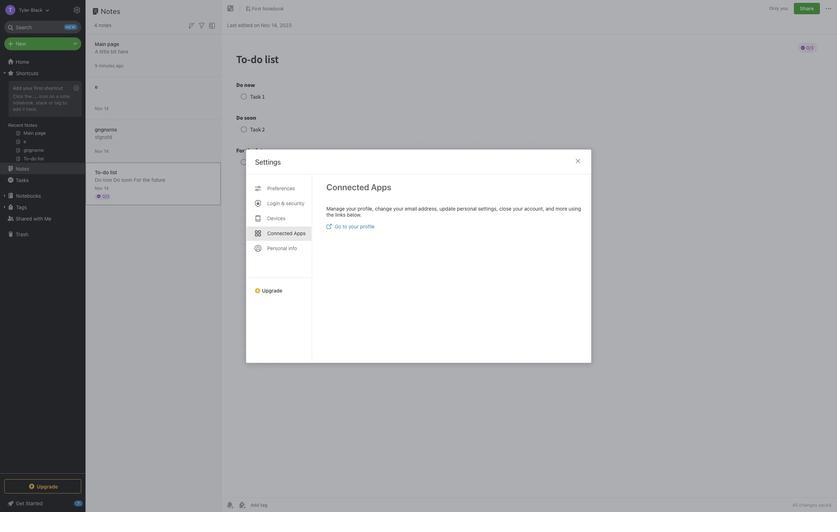 Task type: describe. For each thing, give the bounding box(es) containing it.
your right close
[[513, 205, 523, 211]]

to inside icon on a note, notebook, stack or tag to add it here.
[[63, 100, 67, 105]]

devices
[[267, 215, 285, 221]]

add a reminder image
[[226, 501, 234, 509]]

notebook,
[[13, 100, 35, 105]]

add your first shortcut
[[13, 85, 63, 91]]

all changes saved
[[792, 502, 831, 508]]

go
[[334, 223, 341, 229]]

0/3
[[103, 194, 109, 199]]

note,
[[60, 93, 71, 99]]

recent
[[8, 122, 23, 128]]

future
[[151, 177, 165, 183]]

little
[[99, 48, 109, 54]]

you
[[780, 5, 788, 11]]

ago
[[116, 63, 123, 68]]

notes
[[99, 22, 111, 28]]

your inside group
[[23, 85, 33, 91]]

and
[[545, 205, 554, 211]]

tag
[[54, 100, 61, 105]]

notes inside group
[[25, 122, 37, 128]]

to-
[[95, 169, 103, 175]]

9 minutes ago
[[95, 63, 123, 68]]

Note Editor text field
[[221, 34, 837, 497]]

shortcut
[[44, 85, 63, 91]]

home
[[16, 59, 29, 65]]

the inside the manage your profile, change your email address, update personal settings, close your account, and more using the links below.
[[326, 211, 334, 218]]

last edited on nov 14, 2023
[[227, 22, 292, 28]]

icon on a note, notebook, stack or tag to add it here.
[[13, 93, 71, 112]]

your right links
[[346, 205, 356, 211]]

address,
[[418, 205, 438, 211]]

2 do from the left
[[113, 177, 120, 183]]

notes inside note list element
[[101, 7, 120, 15]]

expand tags image
[[2, 204, 7, 210]]

first notebook button
[[243, 4, 286, 14]]

first
[[34, 85, 43, 91]]

tab list containing preferences
[[246, 174, 312, 363]]

your left email
[[393, 205, 403, 211]]

first notebook
[[252, 6, 284, 11]]

with
[[33, 215, 43, 221]]

page
[[107, 41, 119, 47]]

share button
[[794, 3, 820, 14]]

saved
[[819, 502, 831, 508]]

more
[[555, 205, 567, 211]]

share
[[800, 5, 814, 11]]

manage your profile, change your email address, update personal settings, close your account, and more using the links below.
[[326, 205, 581, 218]]

notes link
[[0, 163, 85, 174]]

main
[[95, 41, 106, 47]]

expand note image
[[226, 4, 235, 13]]

links
[[335, 211, 345, 218]]

security
[[286, 200, 304, 206]]

close
[[499, 205, 511, 211]]

4
[[94, 22, 97, 28]]

me
[[44, 215, 51, 221]]

stack
[[36, 100, 47, 105]]

tags button
[[0, 201, 85, 213]]

0 vertical spatial upgrade button
[[246, 277, 312, 296]]

settings
[[255, 158, 281, 166]]

it
[[22, 106, 25, 112]]

a
[[56, 93, 59, 99]]

recent notes
[[8, 122, 37, 128]]

first
[[252, 6, 261, 11]]

0 vertical spatial connected apps
[[326, 182, 391, 192]]

profile,
[[357, 205, 373, 211]]

nov down e
[[95, 106, 103, 111]]

the inside group
[[25, 93, 32, 99]]

the inside to-do list do now do soon for the future
[[143, 177, 150, 183]]

0 horizontal spatial connected apps
[[267, 230, 306, 236]]

shared
[[16, 215, 32, 221]]

tree containing home
[[0, 56, 86, 473]]

tasks
[[16, 177, 29, 183]]

shortcuts
[[16, 70, 38, 76]]

1 vertical spatial upgrade button
[[4, 479, 81, 494]]

personal info
[[267, 245, 297, 251]]

expand notebooks image
[[2, 193, 7, 198]]

e
[[95, 84, 98, 90]]

for
[[134, 177, 141, 183]]

note window element
[[221, 0, 837, 512]]

add
[[13, 106, 21, 112]]

a
[[95, 48, 98, 54]]

1 horizontal spatial to
[[342, 223, 347, 229]]

profile
[[360, 223, 374, 229]]

personal
[[267, 245, 287, 251]]

14 for e
[[104, 106, 109, 111]]

login
[[267, 200, 280, 206]]

changes
[[799, 502, 817, 508]]

Search text field
[[9, 21, 76, 33]]

on inside icon on a note, notebook, stack or tag to add it here.
[[49, 93, 55, 99]]

nov up 0/3
[[95, 185, 103, 191]]

&
[[281, 200, 284, 206]]

do
[[103, 169, 109, 175]]

note list element
[[86, 0, 221, 512]]

go to your profile
[[334, 223, 374, 229]]

trash
[[16, 231, 28, 237]]

change
[[375, 205, 392, 211]]

notebook
[[263, 6, 284, 11]]

shortcuts button
[[0, 67, 85, 79]]

preferences
[[267, 185, 295, 191]]



Task type: locate. For each thing, give the bounding box(es) containing it.
home link
[[0, 56, 86, 67]]

0 horizontal spatial apps
[[294, 230, 306, 236]]

notes right recent
[[25, 122, 37, 128]]

your up the click the ...
[[23, 85, 33, 91]]

go to your profile button
[[326, 223, 374, 229]]

0 vertical spatial connected
[[326, 182, 369, 192]]

0 vertical spatial 14
[[104, 106, 109, 111]]

0 horizontal spatial upgrade button
[[4, 479, 81, 494]]

...
[[33, 93, 38, 99]]

info
[[288, 245, 297, 251]]

or
[[49, 100, 53, 105]]

connected apps up profile,
[[326, 182, 391, 192]]

new button
[[4, 37, 81, 50]]

nov 14 up the 'gngnsrns'
[[95, 106, 109, 111]]

0 horizontal spatial to
[[63, 100, 67, 105]]

your down below.
[[348, 223, 358, 229]]

connected apps
[[326, 182, 391, 192], [267, 230, 306, 236]]

0 vertical spatial upgrade
[[262, 287, 282, 293]]

connected inside tab list
[[267, 230, 292, 236]]

manage
[[326, 205, 345, 211]]

gngnsrns sfgnsfd
[[95, 126, 117, 140]]

to right go
[[342, 223, 347, 229]]

connected
[[326, 182, 369, 192], [267, 230, 292, 236]]

0 horizontal spatial the
[[25, 93, 32, 99]]

0 vertical spatial apps
[[371, 182, 391, 192]]

tree
[[0, 56, 86, 473]]

2 vertical spatial notes
[[16, 166, 29, 172]]

14
[[104, 106, 109, 111], [104, 148, 109, 154], [104, 185, 109, 191]]

here
[[118, 48, 128, 54]]

click
[[13, 93, 23, 99]]

tasks button
[[0, 174, 85, 186]]

on right edited
[[254, 22, 260, 28]]

1 horizontal spatial upgrade
[[262, 287, 282, 293]]

new
[[16, 41, 26, 47]]

1 nov 14 from the top
[[95, 106, 109, 111]]

3 nov 14 from the top
[[95, 185, 109, 191]]

3 14 from the top
[[104, 185, 109, 191]]

1 horizontal spatial on
[[254, 22, 260, 28]]

1 vertical spatial connected
[[267, 230, 292, 236]]

on
[[254, 22, 260, 28], [49, 93, 55, 99]]

14 down sfgnsfd
[[104, 148, 109, 154]]

0 vertical spatial on
[[254, 22, 260, 28]]

nov 14 up 0/3
[[95, 185, 109, 191]]

2 horizontal spatial the
[[326, 211, 334, 218]]

1 vertical spatial connected apps
[[267, 230, 306, 236]]

tags
[[16, 204, 27, 210]]

settings,
[[478, 205, 498, 211]]

the right for on the left top of the page
[[143, 177, 150, 183]]

nov 14
[[95, 106, 109, 111], [95, 148, 109, 154], [95, 185, 109, 191]]

add
[[13, 85, 22, 91]]

the left ...
[[25, 93, 32, 99]]

apps
[[371, 182, 391, 192], [294, 230, 306, 236]]

group containing add your first shortcut
[[0, 79, 85, 166]]

14 for gngnsrns
[[104, 148, 109, 154]]

nov 14 for gngnsrns
[[95, 148, 109, 154]]

login & security
[[267, 200, 304, 206]]

do
[[95, 177, 101, 183], [113, 177, 120, 183]]

to down note,
[[63, 100, 67, 105]]

nov 14 for e
[[95, 106, 109, 111]]

notes up notes
[[101, 7, 120, 15]]

email
[[405, 205, 417, 211]]

all
[[792, 502, 798, 508]]

upgrade
[[262, 287, 282, 293], [37, 483, 58, 489]]

click the ...
[[13, 93, 38, 99]]

the
[[25, 93, 32, 99], [143, 177, 150, 183], [326, 211, 334, 218]]

2 nov 14 from the top
[[95, 148, 109, 154]]

group
[[0, 79, 85, 166]]

connected apps up 'personal info'
[[267, 230, 306, 236]]

14 up the 'gngnsrns'
[[104, 106, 109, 111]]

connected up 'personal info'
[[267, 230, 292, 236]]

now
[[103, 177, 112, 183]]

nov inside note window element
[[261, 22, 270, 28]]

main page
[[95, 41, 119, 47]]

2 vertical spatial the
[[326, 211, 334, 218]]

1 do from the left
[[95, 177, 101, 183]]

1 vertical spatial notes
[[25, 122, 37, 128]]

2023
[[280, 22, 292, 28]]

list
[[110, 169, 117, 175]]

1 horizontal spatial upgrade button
[[246, 277, 312, 296]]

1 horizontal spatial the
[[143, 177, 150, 183]]

nov 14 down sfgnsfd
[[95, 148, 109, 154]]

14,
[[272, 22, 278, 28]]

0 horizontal spatial do
[[95, 177, 101, 183]]

1 horizontal spatial connected
[[326, 182, 369, 192]]

on inside note window element
[[254, 22, 260, 28]]

1 vertical spatial on
[[49, 93, 55, 99]]

to-do list do now do soon for the future
[[95, 169, 165, 183]]

0 horizontal spatial on
[[49, 93, 55, 99]]

apps up the info
[[294, 230, 306, 236]]

1 vertical spatial the
[[143, 177, 150, 183]]

the left links
[[326, 211, 334, 218]]

personal
[[457, 205, 476, 211]]

1 vertical spatial to
[[342, 223, 347, 229]]

0 horizontal spatial upgrade
[[37, 483, 58, 489]]

trash link
[[0, 228, 85, 240]]

update
[[439, 205, 455, 211]]

2 vertical spatial 14
[[104, 185, 109, 191]]

below.
[[347, 211, 361, 218]]

1 vertical spatial 14
[[104, 148, 109, 154]]

nov down sfgnsfd
[[95, 148, 103, 154]]

1 vertical spatial upgrade
[[37, 483, 58, 489]]

sfgnsfd
[[95, 134, 112, 140]]

2 14 from the top
[[104, 148, 109, 154]]

nov left '14,'
[[261, 22, 270, 28]]

settings image
[[73, 6, 81, 14]]

None search field
[[9, 21, 76, 33]]

notebooks
[[16, 193, 41, 199]]

1 14 from the top
[[104, 106, 109, 111]]

2 vertical spatial nov 14
[[95, 185, 109, 191]]

4 notes
[[94, 22, 111, 28]]

only you
[[769, 5, 788, 11]]

0 vertical spatial notes
[[101, 7, 120, 15]]

1 horizontal spatial apps
[[371, 182, 391, 192]]

close image
[[574, 157, 582, 165]]

add tag image
[[238, 501, 246, 509]]

minutes
[[99, 63, 115, 68]]

notes up tasks
[[16, 166, 29, 172]]

only
[[769, 5, 779, 11]]

apps inside tab list
[[294, 230, 306, 236]]

using
[[568, 205, 581, 211]]

bit
[[111, 48, 117, 54]]

gngnsrns
[[95, 126, 117, 132]]

1 horizontal spatial connected apps
[[326, 182, 391, 192]]

do down 'to-'
[[95, 177, 101, 183]]

edited
[[238, 22, 253, 28]]

upgrade button
[[246, 277, 312, 296], [4, 479, 81, 494]]

do down the list
[[113, 177, 120, 183]]

1 horizontal spatial do
[[113, 177, 120, 183]]

connected up the manage at left top
[[326, 182, 369, 192]]

soon
[[121, 177, 132, 183]]

nov
[[261, 22, 270, 28], [95, 106, 103, 111], [95, 148, 103, 154], [95, 185, 103, 191]]

1 vertical spatial nov 14
[[95, 148, 109, 154]]

notebooks link
[[0, 190, 85, 201]]

tab list
[[246, 174, 312, 363]]

shared with me
[[16, 215, 51, 221]]

1 vertical spatial apps
[[294, 230, 306, 236]]

0 vertical spatial to
[[63, 100, 67, 105]]

on left a
[[49, 93, 55, 99]]

0 vertical spatial nov 14
[[95, 106, 109, 111]]

account,
[[524, 205, 544, 211]]

here.
[[26, 106, 37, 112]]

apps up change
[[371, 182, 391, 192]]

9
[[95, 63, 98, 68]]

a little bit here
[[95, 48, 128, 54]]

shared with me link
[[0, 213, 85, 224]]

0 vertical spatial the
[[25, 93, 32, 99]]

0 horizontal spatial connected
[[267, 230, 292, 236]]

14 up 0/3
[[104, 185, 109, 191]]



Task type: vqa. For each thing, say whether or not it's contained in the screenshot.
row group
no



